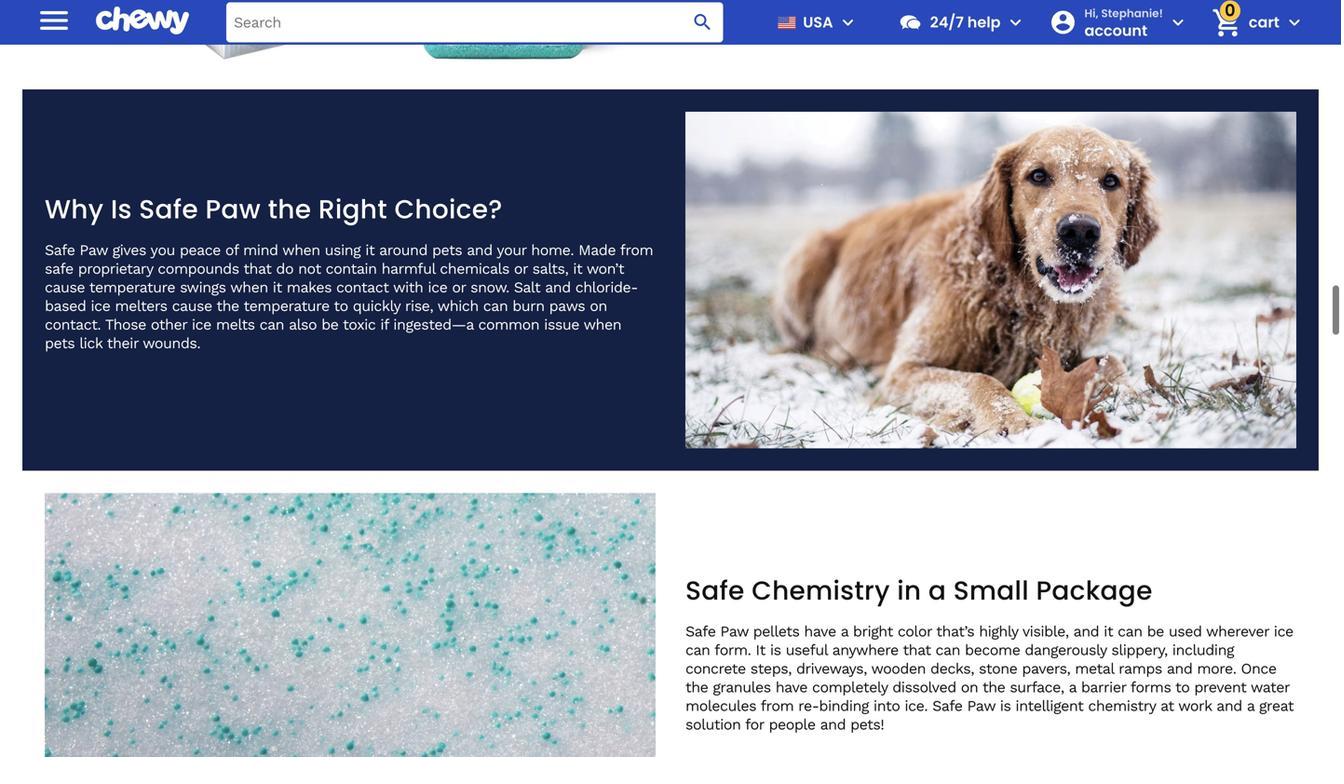 Task type: describe. For each thing, give the bounding box(es) containing it.
24/7 help
[[930, 12, 1001, 33]]

wounds.
[[143, 334, 200, 352]]

anywhere
[[832, 641, 898, 659]]

ice.
[[905, 697, 928, 715]]

pets!
[[850, 716, 884, 733]]

safe for safe paw pellets have a bright color that's highly visible, and it can be used wherever ice can form. it is useful anywhere that can become dangerously slippery, including concrete steps, driveways, wooden decks, stone pavers, metal ramps and more. once the granules have completely dissolved on the surface, a barrier forms to prevent water molecules from re-binding into ice. safe paw is intelligent chemistry at work and a great solution for people and pets!
[[685, 623, 716, 640]]

chloride-
[[575, 278, 638, 296]]

intelligent
[[1015, 697, 1083, 715]]

in
[[897, 572, 921, 609]]

forms
[[1130, 679, 1171, 696]]

snow.
[[470, 278, 509, 296]]

and down the salts,
[[545, 278, 571, 296]]

safe for safe chemistry in a small package
[[685, 572, 745, 609]]

to inside the 'safe paw pellets have a bright color that's highly visible, and it can be used wherever ice can form. it is useful anywhere that can become dangerously slippery, including concrete steps, driveways, wooden decks, stone pavers, metal ramps and more. once the granules have completely dissolved on the surface, a barrier forms to prevent water molecules from re-binding into ice. safe paw is intelligent chemistry at work and a great solution for people and pets!'
[[1175, 679, 1190, 696]]

used
[[1169, 623, 1202, 640]]

quickly
[[353, 297, 400, 315]]

at
[[1161, 697, 1174, 715]]

dangerously
[[1025, 641, 1107, 659]]

can up decks,
[[936, 641, 960, 659]]

based
[[45, 297, 86, 315]]

compounds
[[158, 260, 239, 277]]

usa button
[[770, 0, 859, 45]]

paw up of
[[205, 191, 261, 228]]

chemicals
[[440, 260, 509, 277]]

pellets
[[753, 623, 799, 640]]

the up mind
[[268, 191, 311, 228]]

to inside safe paw gives you peace of mind when using it around pets and your home. made from safe proprietary compounds that do not contain harmful chemicals or salts, it won't cause temperature swings when it makes contact with ice or snow. salt and chloride- based ice melters cause the temperature to quickly rise, which can burn paws on contact. those other ice melts can also be toxic if ingested—a common issue when pets lick their wounds.
[[334, 297, 348, 315]]

0 vertical spatial when
[[282, 241, 320, 259]]

1 vertical spatial have
[[775, 679, 807, 696]]

swings
[[180, 278, 226, 296]]

and down prevent
[[1217, 697, 1242, 715]]

rise,
[[405, 297, 433, 315]]

from inside the 'safe paw pellets have a bright color that's highly visible, and it can be used wherever ice can form. it is useful anywhere that can become dangerously slippery, including concrete steps, driveways, wooden decks, stone pavers, metal ramps and more. once the granules have completely dissolved on the surface, a barrier forms to prevent water molecules from re-binding into ice. safe paw is intelligent chemistry at work and a great solution for people and pets!'
[[761, 697, 794, 715]]

from inside safe paw gives you peace of mind when using it around pets and your home. made from safe proprietary compounds that do not contain harmful chemicals or salts, it won't cause temperature swings when it makes contact with ice or snow. salt and chloride- based ice melters cause the temperature to quickly rise, which can burn paws on contact. those other ice melts can also be toxic if ingested—a common issue when pets lick their wounds.
[[620, 241, 653, 259]]

and down including
[[1167, 660, 1192, 678]]

gives
[[112, 241, 146, 259]]

other
[[151, 316, 187, 333]]

slippery,
[[1111, 641, 1168, 659]]

into
[[873, 697, 900, 715]]

molecules
[[685, 697, 756, 715]]

their
[[107, 334, 138, 352]]

made
[[578, 241, 616, 259]]

and up chemicals
[[467, 241, 492, 259]]

1 vertical spatial when
[[230, 278, 268, 296]]

contact
[[336, 278, 389, 296]]

issue
[[544, 316, 579, 333]]

metal
[[1075, 660, 1114, 678]]

for
[[745, 716, 764, 733]]

paws
[[549, 297, 585, 315]]

0 vertical spatial pets
[[432, 241, 462, 259]]

hi, stephanie! account
[[1084, 5, 1163, 41]]

chemistry
[[752, 572, 890, 609]]

highly
[[979, 623, 1018, 640]]

be inside safe paw gives you peace of mind when using it around pets and your home. made from safe proprietary compounds that do not contain harmful chemicals or salts, it won't cause temperature swings when it makes contact with ice or snow. salt and chloride- based ice melters cause the temperature to quickly rise, which can burn paws on contact. those other ice melts can also be toxic if ingested—a common issue when pets lick their wounds.
[[321, 316, 338, 333]]

ice up 'rise,' at top left
[[428, 278, 447, 296]]

on inside the 'safe paw pellets have a bright color that's highly visible, and it can be used wherever ice can form. it is useful anywhere that can become dangerously slippery, including concrete steps, driveways, wooden decks, stone pavers, metal ramps and more. once the granules have completely dissolved on the surface, a barrier forms to prevent water molecules from re-binding into ice. safe paw is intelligent chemistry at work and a great solution for people and pets!'
[[961, 679, 978, 696]]

chemistry
[[1088, 697, 1156, 715]]

your
[[497, 241, 526, 259]]

re-
[[798, 697, 819, 715]]

safe paw gives you peace of mind when using it around pets and your home. made from safe proprietary compounds that do not contain harmful chemicals or salts, it won't cause temperature swings when it makes contact with ice or snow. salt and chloride- based ice melters cause the temperature to quickly rise, which can burn paws on contact. those other ice melts can also be toxic if ingested—a common issue when pets lick their wounds.
[[45, 241, 653, 352]]

including
[[1172, 641, 1234, 659]]

water
[[1251, 679, 1289, 696]]

once
[[1241, 660, 1276, 678]]

24/7 help link
[[891, 0, 1001, 45]]

and up "dangerously" in the right bottom of the page
[[1073, 623, 1099, 640]]

binding
[[819, 697, 869, 715]]

ice inside the 'safe paw pellets have a bright color that's highly visible, and it can be used wherever ice can form. it is useful anywhere that can become dangerously slippery, including concrete steps, driveways, wooden decks, stone pavers, metal ramps and more. once the granules have completely dissolved on the surface, a barrier forms to prevent water molecules from re-binding into ice. safe paw is intelligent chemistry at work and a great solution for people and pets!'
[[1274, 623, 1293, 640]]

of
[[225, 241, 238, 259]]

why is safe paw the right choice?
[[45, 191, 503, 228]]

makes
[[287, 278, 332, 296]]

menu image inside usa dropdown button
[[837, 11, 859, 34]]

a down metal on the right of page
[[1069, 679, 1076, 696]]

wherever
[[1206, 623, 1269, 640]]

0 horizontal spatial or
[[452, 278, 466, 296]]

can up slippery,
[[1118, 623, 1142, 640]]

home.
[[531, 241, 574, 259]]

not
[[298, 260, 321, 277]]

ice right other
[[192, 316, 211, 333]]

a right in
[[928, 572, 946, 609]]

safe for safe paw gives you peace of mind when using it around pets and your home. made from safe proprietary compounds that do not contain harmful chemicals or salts, it won't cause temperature swings when it makes contact with ice or snow. salt and chloride- based ice melters cause the temperature to quickly rise, which can burn paws on contact. those other ice melts can also be toxic if ingested—a common issue when pets lick their wounds.
[[45, 241, 75, 259]]

won't
[[587, 260, 624, 277]]

help menu image
[[1004, 11, 1027, 34]]

0 horizontal spatial cause
[[45, 278, 85, 296]]

around
[[379, 241, 427, 259]]

also
[[289, 316, 317, 333]]

and down binding
[[820, 716, 846, 733]]

account menu image
[[1167, 11, 1189, 34]]

1 vertical spatial cause
[[172, 297, 212, 315]]

using
[[325, 241, 361, 259]]

barrier
[[1081, 679, 1126, 696]]

burn
[[512, 297, 544, 315]]

1 horizontal spatial is
[[1000, 697, 1011, 715]]

proprietary
[[78, 260, 153, 277]]

can up concrete on the right bottom of page
[[685, 641, 710, 659]]

account
[[1084, 20, 1148, 41]]

salts,
[[532, 260, 568, 277]]

concrete
[[685, 660, 746, 678]]

safe
[[45, 260, 73, 277]]

0 vertical spatial is
[[770, 641, 781, 659]]

solution
[[685, 716, 741, 733]]

a left great
[[1247, 697, 1254, 715]]

cart menu image
[[1283, 11, 1306, 34]]

visible,
[[1022, 623, 1069, 640]]

melters
[[115, 297, 167, 315]]

stephanie!
[[1101, 5, 1163, 21]]

dissolved
[[892, 679, 956, 696]]

contact.
[[45, 316, 101, 333]]



Task type: locate. For each thing, give the bounding box(es) containing it.
menu image right usa
[[837, 11, 859, 34]]

menu image
[[35, 2, 73, 39], [837, 11, 859, 34]]

can left "also"
[[259, 316, 284, 333]]

salt
[[514, 278, 540, 296]]

it inside the 'safe paw pellets have a bright color that's highly visible, and it can be used wherever ice can form. it is useful anywhere that can become dangerously slippery, including concrete steps, driveways, wooden decks, stone pavers, metal ramps and more. once the granules have completely dissolved on the surface, a barrier forms to prevent water molecules from re-binding into ice. safe paw is intelligent chemistry at work and a great solution for people and pets!'
[[1104, 623, 1113, 640]]

temperature up "also"
[[243, 297, 329, 315]]

wooden
[[871, 660, 926, 678]]

1 horizontal spatial to
[[1175, 679, 1190, 696]]

1 horizontal spatial be
[[1147, 623, 1164, 640]]

1 horizontal spatial cause
[[172, 297, 212, 315]]

pets
[[432, 241, 462, 259], [45, 334, 75, 352]]

the
[[268, 191, 311, 228], [216, 297, 239, 315], [685, 679, 708, 696], [982, 679, 1005, 696]]

safe chemistry in a small package
[[685, 572, 1153, 609]]

small
[[953, 572, 1029, 609]]

cart link
[[1204, 0, 1280, 45]]

become
[[965, 641, 1020, 659]]

usa
[[803, 12, 833, 33]]

ice up once on the bottom right of the page
[[1274, 623, 1293, 640]]

to
[[334, 297, 348, 315], [1175, 679, 1190, 696]]

completely
[[812, 679, 888, 696]]

is
[[770, 641, 781, 659], [1000, 697, 1011, 715]]

or up salt
[[514, 260, 528, 277]]

or up which
[[452, 278, 466, 296]]

it
[[365, 241, 375, 259], [573, 260, 582, 277], [273, 278, 282, 296], [1104, 623, 1113, 640]]

1 horizontal spatial that
[[903, 641, 931, 659]]

be
[[321, 316, 338, 333], [1147, 623, 1164, 640]]

ramps
[[1119, 660, 1162, 678]]

0 horizontal spatial menu image
[[35, 2, 73, 39]]

the down concrete on the right bottom of page
[[685, 679, 708, 696]]

granules
[[713, 679, 771, 696]]

it up contain
[[365, 241, 375, 259]]

to up 'toxic' at the left of page
[[334, 297, 348, 315]]

1 vertical spatial on
[[961, 679, 978, 696]]

lick
[[79, 334, 103, 352]]

0 horizontal spatial on
[[590, 297, 607, 315]]

submit search image
[[692, 11, 714, 34]]

be inside the 'safe paw pellets have a bright color that's highly visible, and it can be used wherever ice can form. it is useful anywhere that can become dangerously slippery, including concrete steps, driveways, wooden decks, stone pavers, metal ramps and more. once the granules have completely dissolved on the surface, a barrier forms to prevent water molecules from re-binding into ice. safe paw is intelligent chemistry at work and a great solution for people and pets!'
[[1147, 623, 1164, 640]]

common
[[478, 316, 539, 333]]

useful
[[786, 641, 828, 659]]

more.
[[1197, 660, 1236, 678]]

work
[[1178, 697, 1212, 715]]

be up slippery,
[[1147, 623, 1164, 640]]

0 horizontal spatial to
[[334, 297, 348, 315]]

2 horizontal spatial when
[[584, 316, 621, 333]]

1 vertical spatial that
[[903, 641, 931, 659]]

that's
[[936, 623, 974, 640]]

0 vertical spatial on
[[590, 297, 607, 315]]

0 vertical spatial that
[[243, 260, 271, 277]]

when up not
[[282, 241, 320, 259]]

prevent
[[1194, 679, 1246, 696]]

form.
[[714, 641, 751, 659]]

ice up those on the top of page
[[91, 297, 110, 315]]

0 horizontal spatial be
[[321, 316, 338, 333]]

or
[[514, 260, 528, 277], [452, 278, 466, 296]]

it up slippery,
[[1104, 623, 1113, 640]]

1 vertical spatial or
[[452, 278, 466, 296]]

1 horizontal spatial pets
[[432, 241, 462, 259]]

choice?
[[394, 191, 503, 228]]

0 horizontal spatial that
[[243, 260, 271, 277]]

on down decks,
[[961, 679, 978, 696]]

from up won't
[[620, 241, 653, 259]]

cause up based
[[45, 278, 85, 296]]

that down mind
[[243, 260, 271, 277]]

on inside safe paw gives you peace of mind when using it around pets and your home. made from safe proprietary compounds that do not contain harmful chemicals or salts, it won't cause temperature swings when it makes contact with ice or snow. salt and chloride- based ice melters cause the temperature to quickly rise, which can burn paws on contact. those other ice melts can also be toxic if ingested—a common issue when pets lick their wounds.
[[590, 297, 607, 315]]

from up people
[[761, 697, 794, 715]]

0 vertical spatial from
[[620, 241, 653, 259]]

can
[[483, 297, 508, 315], [259, 316, 284, 333], [1118, 623, 1142, 640], [685, 641, 710, 659], [936, 641, 960, 659]]

when
[[282, 241, 320, 259], [230, 278, 268, 296], [584, 316, 621, 333]]

ingested—a
[[393, 316, 474, 333]]

cause down "swings"
[[172, 297, 212, 315]]

those
[[105, 316, 146, 333]]

is
[[111, 191, 132, 228]]

cause
[[45, 278, 85, 296], [172, 297, 212, 315]]

safe inside safe paw gives you peace of mind when using it around pets and your home. made from safe proprietary compounds that do not contain harmful chemicals or salts, it won't cause temperature swings when it makes contact with ice or snow. salt and chloride- based ice melters cause the temperature to quickly rise, which can burn paws on contact. those other ice melts can also be toxic if ingested—a common issue when pets lick their wounds.
[[45, 241, 75, 259]]

1 horizontal spatial temperature
[[243, 297, 329, 315]]

it down do
[[273, 278, 282, 296]]

right
[[318, 191, 387, 228]]

paw up proprietary
[[80, 241, 108, 259]]

paw down stone
[[967, 697, 995, 715]]

chewy support image
[[898, 10, 923, 34]]

to up work
[[1175, 679, 1190, 696]]

help
[[967, 12, 1001, 33]]

24/7
[[930, 12, 964, 33]]

contain
[[326, 260, 377, 277]]

a
[[928, 572, 946, 609], [841, 623, 848, 640], [1069, 679, 1076, 696], [1247, 697, 1254, 715]]

temperature up melters
[[89, 278, 175, 296]]

Search text field
[[226, 2, 723, 42]]

1 vertical spatial is
[[1000, 697, 1011, 715]]

have up useful
[[804, 623, 836, 640]]

1 horizontal spatial menu image
[[837, 11, 859, 34]]

the down stone
[[982, 679, 1005, 696]]

1 horizontal spatial on
[[961, 679, 978, 696]]

1 vertical spatial pets
[[45, 334, 75, 352]]

be right "also"
[[321, 316, 338, 333]]

menu image left chewy home image
[[35, 2, 73, 39]]

0 horizontal spatial pets
[[45, 334, 75, 352]]

1 vertical spatial from
[[761, 697, 794, 715]]

do
[[276, 260, 293, 277]]

you
[[150, 241, 175, 259]]

bright
[[853, 623, 893, 640]]

if
[[380, 316, 389, 333]]

is down surface,
[[1000, 697, 1011, 715]]

0 horizontal spatial from
[[620, 241, 653, 259]]

which
[[438, 297, 478, 315]]

1 vertical spatial temperature
[[243, 297, 329, 315]]

it down made
[[573, 260, 582, 277]]

0 vertical spatial or
[[514, 260, 528, 277]]

surface,
[[1010, 679, 1064, 696]]

steps,
[[750, 660, 792, 678]]

have up re-
[[775, 679, 807, 696]]

the inside safe paw gives you peace of mind when using it around pets and your home. made from safe proprietary compounds that do not contain harmful chemicals or salts, it won't cause temperature swings when it makes contact with ice or snow. salt and chloride- based ice melters cause the temperature to quickly rise, which can burn paws on contact. those other ice melts can also be toxic if ingested—a common issue when pets lick their wounds.
[[216, 297, 239, 315]]

paw up form.
[[720, 623, 748, 640]]

why
[[45, 191, 104, 228]]

pets down "contact."
[[45, 334, 75, 352]]

0 vertical spatial be
[[321, 316, 338, 333]]

1 vertical spatial be
[[1147, 623, 1164, 640]]

stone
[[979, 660, 1017, 678]]

have
[[804, 623, 836, 640], [775, 679, 807, 696]]

pavers,
[[1022, 660, 1070, 678]]

0 horizontal spatial temperature
[[89, 278, 175, 296]]

1 horizontal spatial from
[[761, 697, 794, 715]]

that inside the 'safe paw pellets have a bright color that's highly visible, and it can be used wherever ice can form. it is useful anywhere that can become dangerously slippery, including concrete steps, driveways, wooden decks, stone pavers, metal ramps and more. once the granules have completely dissolved on the surface, a barrier forms to prevent water molecules from re-binding into ice. safe paw is intelligent chemistry at work and a great solution for people and pets!'
[[903, 641, 931, 659]]

paw inside safe paw gives you peace of mind when using it around pets and your home. made from safe proprietary compounds that do not contain harmful chemicals or salts, it won't cause temperature swings when it makes contact with ice or snow. salt and chloride- based ice melters cause the temperature to quickly rise, which can burn paws on contact. those other ice melts can also be toxic if ingested—a common issue when pets lick their wounds.
[[80, 241, 108, 259]]

pets up chemicals
[[432, 241, 462, 259]]

hi,
[[1084, 5, 1098, 21]]

0 vertical spatial to
[[334, 297, 348, 315]]

1 vertical spatial to
[[1175, 679, 1190, 696]]

and
[[467, 241, 492, 259], [545, 278, 571, 296], [1073, 623, 1099, 640], [1167, 660, 1192, 678], [1217, 697, 1242, 715], [820, 716, 846, 733]]

0 vertical spatial cause
[[45, 278, 85, 296]]

mind
[[243, 241, 278, 259]]

peace
[[180, 241, 221, 259]]

color
[[898, 623, 932, 640]]

the up 'melts'
[[216, 297, 239, 315]]

1 horizontal spatial when
[[282, 241, 320, 259]]

on
[[590, 297, 607, 315], [961, 679, 978, 696]]

with
[[393, 278, 423, 296]]

when down chloride-
[[584, 316, 621, 333]]

package
[[1036, 572, 1153, 609]]

toxic
[[343, 316, 376, 333]]

temperature
[[89, 278, 175, 296], [243, 297, 329, 315]]

when down mind
[[230, 278, 268, 296]]

can down snow.
[[483, 297, 508, 315]]

safe paw pellets have a bright color that's highly visible, and it can be used wherever ice can form. it is useful anywhere that can become dangerously slippery, including concrete steps, driveways, wooden decks, stone pavers, metal ramps and more. once the granules have completely dissolved on the surface, a barrier forms to prevent water molecules from re-binding into ice. safe paw is intelligent chemistry at work and a great solution for people and pets!
[[685, 623, 1294, 733]]

cart
[[1249, 12, 1280, 33]]

people
[[769, 716, 815, 733]]

chewy home image
[[96, 0, 189, 41]]

driveways,
[[796, 660, 867, 678]]

0 vertical spatial have
[[804, 623, 836, 640]]

that inside safe paw gives you peace of mind when using it around pets and your home. made from safe proprietary compounds that do not contain harmful chemicals or salts, it won't cause temperature swings when it makes contact with ice or snow. salt and chloride- based ice melters cause the temperature to quickly rise, which can burn paws on contact. those other ice melts can also be toxic if ingested—a common issue when pets lick their wounds.
[[243, 260, 271, 277]]

2 vertical spatial when
[[584, 316, 621, 333]]

0 horizontal spatial when
[[230, 278, 268, 296]]

a up anywhere
[[841, 623, 848, 640]]

ice
[[428, 278, 447, 296], [91, 297, 110, 315], [192, 316, 211, 333], [1274, 623, 1293, 640]]

items image
[[1210, 6, 1243, 39]]

Product search field
[[226, 2, 723, 42]]

1 horizontal spatial or
[[514, 260, 528, 277]]

that down color
[[903, 641, 931, 659]]

0 horizontal spatial is
[[770, 641, 781, 659]]

0 vertical spatial temperature
[[89, 278, 175, 296]]

on down chloride-
[[590, 297, 607, 315]]

is right it
[[770, 641, 781, 659]]



Task type: vqa. For each thing, say whether or not it's contained in the screenshot.
list
no



